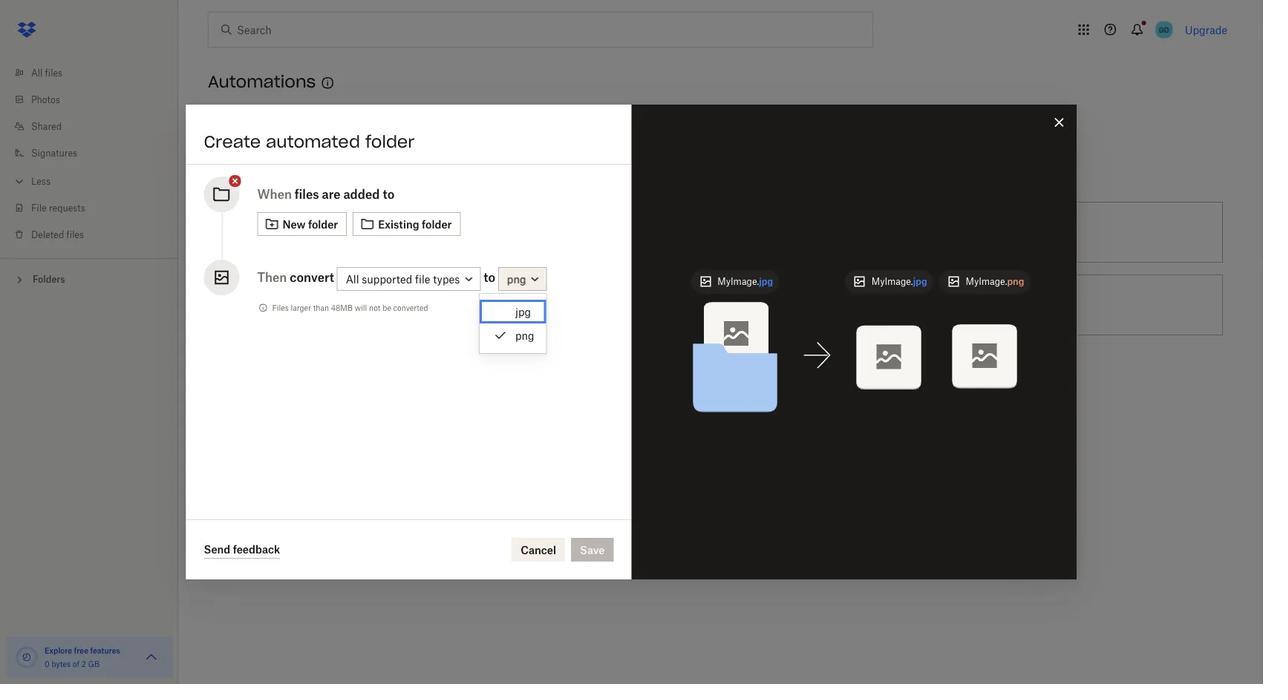 Task type: describe. For each thing, give the bounding box(es) containing it.
than
[[313, 303, 329, 313]]

choose an image format to convert files to
[[268, 299, 477, 312]]

choose for choose an image format to convert files to
[[268, 299, 305, 312]]

automations
[[208, 72, 316, 92]]

file
[[31, 202, 47, 214]]

videos
[[765, 299, 796, 312]]

dropbox image
[[12, 15, 42, 45]]

0
[[45, 660, 50, 669]]

files right all at the left top of page
[[45, 67, 62, 78]]

shared link
[[12, 113, 178, 140]]

be
[[383, 303, 391, 313]]

to right added
[[383, 187, 395, 202]]

free
[[74, 647, 88, 656]]

to right the videos
[[799, 299, 809, 312]]

files are added to
[[295, 187, 395, 202]]

choose for choose a file format to convert videos to
[[611, 299, 648, 312]]

create automated folder dialog
[[186, 105, 1077, 580]]

png inside popup button
[[507, 273, 526, 285]]

48mb
[[331, 303, 353, 313]]

explore
[[45, 647, 72, 656]]

quota usage element
[[15, 646, 39, 670]]

png inside radio item
[[515, 329, 534, 342]]

category
[[317, 226, 359, 239]]

shared
[[31, 121, 62, 132]]

click to watch a demo video image
[[319, 74, 337, 92]]

by
[[420, 226, 432, 239]]

a for rule
[[630, 226, 636, 239]]

3 myimage. from the left
[[966, 276, 1008, 287]]

list containing all files
[[0, 51, 178, 258]]

less image
[[12, 174, 27, 189]]

deleted files link
[[12, 221, 178, 248]]

that
[[661, 226, 680, 239]]

add an automation
[[208, 167, 327, 182]]

requests
[[49, 202, 85, 214]]

file requests link
[[12, 195, 178, 221]]

will
[[355, 303, 367, 313]]

less
[[31, 176, 51, 187]]

png button
[[498, 267, 547, 291]]

folders button
[[0, 268, 178, 290]]

files
[[272, 303, 289, 313]]

choose a file format to convert videos to
[[611, 299, 809, 312]]

to right be at the left of page
[[392, 299, 402, 312]]

an for add
[[236, 167, 251, 182]]

create
[[204, 131, 261, 152]]

file requests
[[31, 202, 85, 214]]

set a rule that renames files
[[611, 226, 749, 239]]

renames
[[683, 226, 725, 239]]

of
[[73, 660, 80, 669]]

convert for choose a file format to convert videos to
[[725, 299, 762, 312]]

bytes
[[52, 660, 71, 669]]

converted
[[393, 303, 428, 313]]

a for category
[[308, 226, 314, 239]]

files left by
[[397, 226, 417, 239]]

choose for choose a category to sort files by
[[268, 226, 305, 239]]

explore free features 0 bytes of 2 gb
[[45, 647, 120, 669]]

rule
[[639, 226, 658, 239]]

choose a category to sort files by button
[[202, 196, 544, 269]]

convert inside create automated folder dialog
[[290, 270, 334, 285]]

all
[[31, 67, 43, 78]]

to right file
[[713, 299, 722, 312]]

sort
[[375, 226, 394, 239]]

add
[[208, 167, 232, 182]]

2
[[82, 660, 86, 669]]

files right the converted
[[444, 299, 464, 312]]

photos link
[[12, 86, 178, 113]]

folder
[[365, 131, 415, 152]]



Task type: locate. For each thing, give the bounding box(es) containing it.
0 horizontal spatial an
[[236, 167, 251, 182]]

then
[[257, 270, 287, 285]]

files right deleted
[[67, 229, 84, 240]]

image
[[323, 299, 354, 312]]

convert up the than at the left top of the page
[[290, 270, 334, 285]]

set a rule that renames files button
[[544, 196, 887, 269]]

1 horizontal spatial myimage. jpg
[[872, 276, 927, 287]]

to left sort
[[362, 226, 372, 239]]

deleted
[[31, 229, 64, 240]]

format for file
[[677, 299, 710, 312]]

choose an image format to convert files to button
[[202, 269, 544, 342]]

signatures
[[31, 147, 77, 159]]

convert right be at the left of page
[[405, 299, 441, 312]]

upgrade
[[1185, 23, 1228, 36]]

signatures link
[[12, 140, 178, 166]]

2 horizontal spatial jpg
[[913, 276, 927, 287]]

choose
[[268, 226, 305, 239], [268, 299, 305, 312], [611, 299, 648, 312]]

1 horizontal spatial a
[[630, 226, 636, 239]]

an left image
[[308, 299, 320, 312]]

deleted files
[[31, 229, 84, 240]]

folders
[[33, 274, 65, 285]]

2 horizontal spatial myimage.
[[966, 276, 1008, 287]]

set
[[611, 226, 627, 239]]

choose inside choose a category to sort files by button
[[268, 226, 305, 239]]

2 myimage. from the left
[[872, 276, 913, 287]]

format inside choose a file format to convert videos to "button"
[[677, 299, 710, 312]]

file
[[659, 299, 674, 312]]

convert left the videos
[[725, 299, 762, 312]]

files right renames
[[728, 226, 749, 239]]

choose down when
[[268, 226, 305, 239]]

automated
[[266, 131, 360, 152]]

added
[[343, 187, 380, 202]]

format inside choose an image format to convert files to button
[[356, 299, 389, 312]]

a for file
[[651, 299, 656, 312]]

1 horizontal spatial format
[[677, 299, 710, 312]]

not
[[369, 303, 381, 313]]

myimage. jpg
[[718, 276, 773, 287], [872, 276, 927, 287]]

convert for choose an image format to convert files to
[[405, 299, 441, 312]]

an
[[236, 167, 251, 182], [308, 299, 320, 312]]

add an automation main content
[[202, 107, 1263, 685]]

0 horizontal spatial myimage.
[[718, 276, 759, 287]]

1 vertical spatial an
[[308, 299, 320, 312]]

a left category
[[308, 226, 314, 239]]

choose a file format to convert videos to button
[[544, 269, 887, 342]]

a left file
[[651, 299, 656, 312]]

choose inside choose an image format to convert files to button
[[268, 299, 305, 312]]

to
[[383, 187, 395, 202], [362, 226, 372, 239], [484, 270, 495, 285], [392, 299, 402, 312], [467, 299, 477, 312], [713, 299, 722, 312], [799, 299, 809, 312]]

1 myimage. jpg from the left
[[718, 276, 773, 287]]

2 format from the left
[[677, 299, 710, 312]]

0 horizontal spatial myimage. jpg
[[718, 276, 773, 287]]

1 horizontal spatial jpg
[[759, 276, 773, 287]]

files
[[45, 67, 62, 78], [295, 187, 319, 202], [397, 226, 417, 239], [728, 226, 749, 239], [67, 229, 84, 240], [444, 299, 464, 312]]

choose left file
[[611, 299, 648, 312]]

1 myimage. from the left
[[718, 276, 759, 287]]

2 horizontal spatial convert
[[725, 299, 762, 312]]

1 format from the left
[[356, 299, 389, 312]]

myimage. png
[[966, 276, 1024, 287]]

upgrade link
[[1185, 23, 1228, 36]]

gb
[[88, 660, 100, 669]]

convert inside button
[[405, 299, 441, 312]]

a
[[308, 226, 314, 239], [630, 226, 636, 239], [651, 299, 656, 312]]

1 horizontal spatial an
[[308, 299, 320, 312]]

features
[[90, 647, 120, 656]]

photos
[[31, 94, 60, 105]]

are
[[322, 187, 341, 202]]

an right add
[[236, 167, 251, 182]]

2 myimage. jpg from the left
[[872, 276, 927, 287]]

files left are
[[295, 187, 319, 202]]

an inside button
[[308, 299, 320, 312]]

0 vertical spatial an
[[236, 167, 251, 182]]

0 horizontal spatial format
[[356, 299, 389, 312]]

0 horizontal spatial a
[[308, 226, 314, 239]]

jpg
[[759, 276, 773, 287], [913, 276, 927, 287], [515, 306, 531, 318]]

choose a category to sort files by
[[268, 226, 432, 239]]

2 horizontal spatial a
[[651, 299, 656, 312]]

larger
[[291, 303, 311, 313]]

to right the converted
[[467, 299, 477, 312]]

1 horizontal spatial myimage.
[[872, 276, 913, 287]]

a inside "button"
[[651, 299, 656, 312]]

convert
[[290, 270, 334, 285], [405, 299, 441, 312], [725, 299, 762, 312]]

png radio item
[[480, 324, 546, 348]]

choose inside choose a file format to convert videos to "button"
[[611, 299, 648, 312]]

all files
[[31, 67, 62, 78]]

myimage.
[[718, 276, 759, 287], [872, 276, 913, 287], [966, 276, 1008, 287]]

files larger than 48mb will not be converted
[[272, 303, 428, 313]]

format
[[356, 299, 389, 312], [677, 299, 710, 312]]

convert inside "button"
[[725, 299, 762, 312]]

format for image
[[356, 299, 389, 312]]

an for choose
[[308, 299, 320, 312]]

choose down then at the top of the page
[[268, 299, 305, 312]]

automation
[[255, 167, 327, 182]]

all files link
[[12, 59, 178, 86]]

0 horizontal spatial convert
[[290, 270, 334, 285]]

png
[[507, 273, 526, 285], [1008, 276, 1024, 287], [515, 329, 534, 342]]

files inside create automated folder dialog
[[295, 187, 319, 202]]

when
[[257, 187, 292, 202]]

a right set at the left of page
[[630, 226, 636, 239]]

create automated folder
[[204, 131, 415, 152]]

0 horizontal spatial jpg
[[515, 306, 531, 318]]

list
[[0, 51, 178, 258]]

1 horizontal spatial convert
[[405, 299, 441, 312]]

to left png popup button in the left of the page
[[484, 270, 495, 285]]



Task type: vqa. For each thing, say whether or not it's contained in the screenshot.
sort at the top
yes



